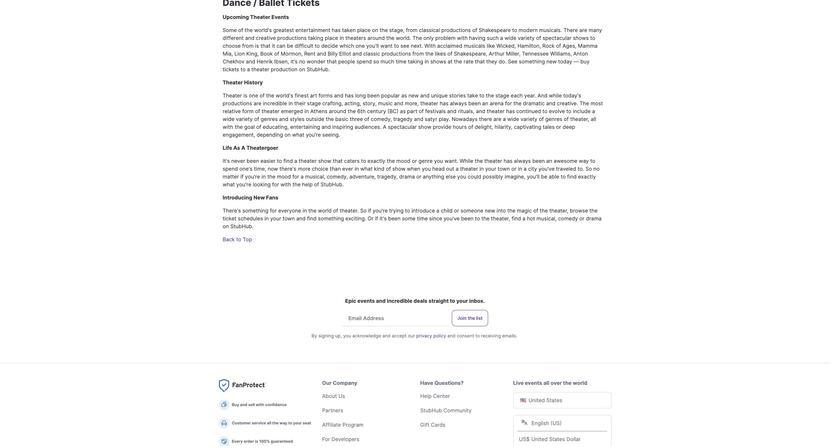 Task type: locate. For each thing, give the bounding box(es) containing it.
consent
[[457, 333, 475, 339]]

a up there's
[[295, 158, 298, 164]]

with up musicals
[[457, 35, 468, 41]]

1 horizontal spatial world's
[[276, 92, 294, 99]]

decide
[[322, 43, 338, 49]]

all for live events all over the world
[[544, 380, 550, 387]]

always down stories
[[450, 100, 467, 107]]

2 vertical spatial new
[[485, 208, 496, 214]]

the left basic
[[326, 116, 334, 122]]

language_20x20 image
[[522, 420, 528, 426]]

so right to.
[[586, 166, 593, 172]]

introducing
[[223, 195, 253, 201]]

1 vertical spatial always
[[514, 158, 531, 164]]

1 horizontal spatial a
[[383, 124, 387, 130]]

0 vertical spatial world
[[318, 208, 332, 214]]

new inside theater is one of the world's finest art forms and has long been popular as new and unique stories take to the stage each year. and while today's productions are incredible in their stage crafting, acting, story, music and more, theater has always been an arena for the dramatic and creative. the most relative form of theater emerged in athens around the 6th century (bc) as part of festivals and rituals, and theater has continued to evolve to include a wide variety of genres and styles outside the basic three of comedy, tragedy and satyr play. nowadays there are a wide variety of genres of theater, all with the goal of educating, entertaining and inspiring audiences. a spectacular show provide hours of delight, hilarity, captivating tales or deep engagement, depending on what you're seeing.
[[409, 92, 419, 99]]

musical, inside it's never been easier to find a theater show that caters to exactly the mood or genre you want. while the theater has always been an awesome way to spend one's time, now there's more choice than ever in what kind of show when you head out a theater in your town or in a city you've traveled to. so no matter if you're in the mood for a musical, comedy, adventure, tragedy, drama or anything else you could possibly imagine, you'll be able to find exactly what you're looking for with the help of stubhub.
[[305, 174, 326, 180]]

live events all over the world
[[514, 380, 588, 387]]

world.
[[396, 35, 411, 41]]

theater inside theater is one of the world's finest art forms and has long been popular as new and unique stories take to the stage each year. and while today's productions are incredible in their stage crafting, acting, story, music and more, theater has always been an arena for the dramatic and creative. the most relative form of theater emerged in athens around the 6th century (bc) as part of festivals and rituals, and theater has continued to evolve to include a wide variety of genres and styles outside the basic three of comedy, tragedy and satyr play. nowadays there are a wide variety of genres of theater, all with the goal of educating, entertaining and inspiring audiences. a spectacular show provide hours of delight, hilarity, captivating tales or deep engagement, depending on what you're seeing.
[[223, 92, 242, 99]]

that down billy
[[327, 58, 337, 65]]

so inside it's never been easier to find a theater show that caters to exactly the mood or genre you want. while the theater has always been an awesome way to spend one's time, now there's more choice than ever in what kind of show when you head out a theater in your town or in a city you've traveled to. so no matter if you're in the mood for a musical, comedy, adventure, tragedy, drama or anything else you could possibly imagine, you'll be able to find exactly what you're looking for with the help of stubhub.
[[586, 166, 593, 172]]

is down theater history
[[244, 92, 248, 99]]

spend inside it's never been easier to find a theater show that caters to exactly the mood or genre you want. while the theater has always been an awesome way to spend one's time, now there's more choice than ever in what kind of show when you head out a theater in your town or in a city you've traveled to. so no matter if you're in the mood for a musical, comedy, adventure, tragedy, drama or anything else you could possibly imagine, you'll be able to find exactly what you're looking for with the help of stubhub.
[[223, 166, 238, 172]]

top
[[243, 236, 252, 243]]

way up guaranteed
[[280, 421, 288, 426]]

you
[[435, 158, 444, 164], [422, 166, 431, 172], [458, 174, 467, 180], [344, 333, 351, 339]]

0 vertical spatial town
[[498, 166, 510, 172]]

0 vertical spatial states
[[547, 398, 563, 404]]

each
[[511, 92, 523, 99]]

able
[[549, 174, 560, 180]]

with
[[425, 43, 436, 49]]

as up more,
[[402, 92, 407, 99]]

1 vertical spatial world
[[573, 380, 588, 387]]

or up 'when'
[[412, 158, 417, 164]]

theaters
[[346, 35, 366, 41]]

been down take
[[469, 100, 481, 107]]

1 vertical spatial shows
[[431, 58, 447, 65]]

mia,
[[223, 50, 233, 57]]

way up to.
[[579, 158, 589, 164]]

stubhub. down wonder
[[307, 66, 330, 73]]

0 vertical spatial be
[[287, 43, 294, 49]]

around up basic
[[329, 108, 347, 115]]

time right much
[[396, 58, 407, 65]]

productions up problem
[[442, 27, 471, 33]]

new inside there's something for everyone in the world of theater. so if you're trying to introduce a child or someone new into the magic of the theater, browse the ticket schedules in your town and find something exciting. or if it's been some time since you've been to the theater, find a hot musical, comedy or drama on stubhub.
[[485, 208, 496, 214]]

united states button
[[514, 393, 612, 416]]

for inside there's something for everyone in the world of theater. so if you're trying to introduce a child or someone new into the magic of the theater, browse the ticket schedules in your town and find something exciting. or if it's been some time since you've been to the theater, find a hot musical, comedy or drama on stubhub.
[[270, 208, 277, 214]]

1 vertical spatial an
[[547, 158, 553, 164]]

our company
[[322, 380, 358, 387]]

spectacular
[[543, 35, 572, 41], [388, 124, 417, 130]]

questions?
[[435, 380, 464, 387]]

1 horizontal spatial if
[[368, 208, 372, 214]]

1 vertical spatial the
[[580, 100, 590, 107]]

like
[[487, 43, 495, 49]]

0 vertical spatial incredible
[[263, 100, 287, 107]]

0 vertical spatial an
[[483, 100, 489, 107]]

theater, inside theater is one of the world's finest art forms and has long been popular as new and unique stories take to the stage each year. and while today's productions are incredible in their stage crafting, acting, story, music and more, theater has always been an arena for the dramatic and creative. the most relative form of theater emerged in athens around the 6th century (bc) as part of festivals and rituals, and theater has continued to evolve to include a wide variety of genres and styles outside the basic three of comedy, tragedy and satyr play. nowadays there are a wide variety of genres of theater, all with the goal of educating, entertaining and inspiring audiences. a spectacular show provide hours of delight, hilarity, captivating tales or deep engagement, depending on what you're seeing.
[[571, 116, 590, 122]]

0 horizontal spatial genres
[[261, 116, 278, 122]]

1 vertical spatial what
[[361, 166, 373, 172]]

from down next.
[[413, 50, 424, 57]]

1 vertical spatial time
[[417, 216, 428, 222]]

what down matter
[[223, 181, 235, 188]]

about
[[322, 393, 337, 400]]

time down introduce on the top
[[417, 216, 428, 222]]

states down over
[[547, 398, 563, 404]]

1 vertical spatial comedy,
[[327, 174, 348, 180]]

0 horizontal spatial drama
[[400, 174, 415, 180]]

1 horizontal spatial always
[[514, 158, 531, 164]]

1 horizontal spatial spend
[[357, 58, 372, 65]]

comedy, inside it's never been easier to find a theater show that caters to exactly the mood or genre you want. while the theater has always been an awesome way to spend one's time, now there's more choice than ever in what kind of show when you head out a theater in your town or in a city you've traveled to. so no matter if you're in the mood for a musical, comedy, adventure, tragedy, drama or anything else you could possibly imagine, you'll be able to find exactly what you're looking for with the help of stubhub.
[[327, 174, 348, 180]]

for developers link
[[322, 437, 360, 443]]

about us link
[[322, 393, 345, 400]]

spend inside some of the world's greatest entertainment has taken place on the stage, from classical productions of shakespeare to modern musicals. there are many different and creative productions taking place in theaters around the world. the only problem with having such a wide variety of spectacular shows to choose from is that it can be difficult to decide which one you'll want to see next. with acclaimed musicals like wicked, hamilton, rock of ages, mamma mia, lion king, book of mormon, rent and billy elliot and classic productions from the likes of shakespeare, arthur miller, tennessee williams, anton chekhov and henrik ibsen, it's no wonder that people spend so much time taking in shows at the rate that they do. see something new today — buy tickets to a theater production on stubhub.
[[357, 58, 372, 65]]

show up choice
[[318, 158, 332, 164]]

0 horizontal spatial new
[[409, 92, 419, 99]]

2 vertical spatial theater
[[223, 92, 242, 99]]

stage up arena
[[496, 92, 510, 99]]

is inside theater is one of the world's finest art forms and has long been popular as new and unique stories take to the stage each year. and while today's productions are incredible in their stage crafting, acting, story, music and more, theater has always been an arena for the dramatic and creative. the most relative form of theater emerged in athens around the 6th century (bc) as part of festivals and rituals, and theater has continued to evolve to include a wide variety of genres and styles outside the basic three of comedy, tragedy and satyr play. nowadays there are a wide variety of genres of theater, all with the goal of educating, entertaining and inspiring audiences. a spectacular show provide hours of delight, hilarity, captivating tales or deep engagement, depending on what you're seeing.
[[244, 92, 248, 99]]

1 vertical spatial stage
[[307, 100, 321, 107]]

been
[[368, 92, 380, 99], [469, 100, 481, 107], [247, 158, 259, 164], [533, 158, 545, 164], [389, 216, 401, 222], [462, 216, 474, 222]]

events right live on the right of the page
[[525, 380, 543, 387]]

100%
[[259, 440, 270, 444]]

what inside theater is one of the world's finest art forms and has long been popular as new and unique stories take to the stage each year. and while today's productions are incredible in their stage crafting, acting, story, music and more, theater has always been an arena for the dramatic and creative. the most relative form of theater emerged in athens around the 6th century (bc) as part of festivals and rituals, and theater has continued to evolve to include a wide variety of genres and styles outside the basic three of comedy, tragedy and satyr play. nowadays there are a wide variety of genres of theater, all with the goal of educating, entertaining and inspiring audiences. a spectacular show provide hours of delight, hilarity, captivating tales or deep engagement, depending on what you're seeing.
[[292, 132, 305, 138]]

have questions?
[[421, 380, 464, 387]]

2 horizontal spatial show
[[419, 124, 432, 130]]

2 horizontal spatial something
[[519, 58, 545, 65]]

next.
[[411, 43, 423, 49]]

inspiring
[[333, 124, 354, 130]]

0 vertical spatial are
[[580, 27, 588, 33]]

be inside it's never been easier to find a theater show that caters to exactly the mood or genre you want. while the theater has always been an awesome way to spend one's time, now there's more choice than ever in what kind of show when you head out a theater in your town or in a city you've traveled to. so no matter if you're in the mood for a musical, comedy, adventure, tragedy, drama or anything else you could possibly imagine, you'll be able to find exactly what you're looking for with the help of stubhub.
[[542, 174, 548, 180]]

continued
[[517, 108, 542, 115]]

deals
[[414, 298, 428, 305]]

you're inside theater is one of the world's finest art forms and has long been popular as new and unique stories take to the stage each year. and while today's productions are incredible in their stage crafting, acting, story, music and more, theater has always been an arena for the dramatic and creative. the most relative form of theater emerged in athens around the 6th century (bc) as part of festivals and rituals, and theater has continued to evolve to include a wide variety of genres and styles outside the basic three of comedy, tragedy and satyr play. nowadays there are a wide variety of genres of theater, all with the goal of educating, entertaining and inspiring audiences. a spectacular show provide hours of delight, hilarity, captivating tales or deep engagement, depending on what you're seeing.
[[306, 132, 321, 138]]

0 horizontal spatial musical,
[[305, 174, 326, 180]]

all left over
[[544, 380, 550, 387]]

2 horizontal spatial theater,
[[571, 116, 590, 122]]

always up city at the right top
[[514, 158, 531, 164]]

1 vertical spatial theater,
[[550, 208, 569, 214]]

around
[[368, 35, 385, 41], [329, 108, 347, 115]]

1 vertical spatial around
[[329, 108, 347, 115]]

1 vertical spatial mood
[[277, 174, 291, 180]]

events
[[358, 298, 375, 305], [525, 380, 543, 387]]

an inside theater is one of the world's finest art forms and has long been popular as new and unique stories take to the stage each year. and while today's productions are incredible in their stage crafting, acting, story, music and more, theater has always been an arena for the dramatic and creative. the most relative form of theater emerged in athens around the 6th century (bc) as part of festivals and rituals, and theater has continued to evolve to include a wide variety of genres and styles outside the basic three of comedy, tragedy and satyr play. nowadays there are a wide variety of genres of theater, all with the goal of educating, entertaining and inspiring audiences. a spectacular show provide hours of delight, hilarity, captivating tales or deep engagement, depending on what you're seeing.
[[483, 100, 489, 107]]

1 horizontal spatial so
[[586, 166, 593, 172]]

is up king,
[[255, 43, 259, 49]]

0 vertical spatial you'll
[[367, 43, 379, 49]]

something inside some of the world's greatest entertainment has taken place on the stage, from classical productions of shakespeare to modern musicals. there are many different and creative productions taking place in theaters around the world. the only problem with having such a wide variety of spectacular shows to choose from is that it can be difficult to decide which one you'll want to see next. with acclaimed musicals like wicked, hamilton, rock of ages, mamma mia, lion king, book of mormon, rent and billy elliot and classic productions from the likes of shakespeare, arthur miller, tennessee williams, anton chekhov and henrik ibsen, it's no wonder that people spend so much time taking in shows at the rate that they do. see something new today — buy tickets to a theater production on stubhub.
[[519, 58, 545, 65]]

0 vertical spatial united
[[529, 398, 545, 404]]

1 vertical spatial show
[[318, 158, 332, 164]]

some of the world's greatest entertainment has taken place on the stage, from classical productions of shakespeare to modern musicals. there are many different and creative productions taking place in theaters around the world. the only problem with having such a wide variety of spectacular shows to choose from is that it can be difficult to decide which one you'll want to see next. with acclaimed musicals like wicked, hamilton, rock of ages, mamma mia, lion king, book of mormon, rent and billy elliot and classic productions from the likes of shakespeare, arthur miller, tennessee williams, anton chekhov and henrik ibsen, it's no wonder that people spend so much time taking in shows at the rate that they do. see something new today — buy tickets to a theater production on stubhub.
[[223, 27, 603, 73]]

time inside there's something for everyone in the world of theater. so if you're trying to introduce a child or someone new into the magic of the theater, browse the ticket schedules in your town and find something exciting. or if it's been some time since you've been to the theater, find a hot musical, comedy or drama on stubhub.
[[417, 216, 428, 222]]

the down each
[[514, 100, 522, 107]]

1 horizontal spatial comedy,
[[371, 116, 392, 122]]

stubhub. inside there's something for everyone in the world of theater. so if you're trying to introduce a child or someone new into the magic of the theater, browse the ticket schedules in your town and find something exciting. or if it's been some time since you've been to the theater, find a hot musical, comedy or drama on stubhub.
[[231, 223, 254, 230]]

0 vertical spatial musical,
[[305, 174, 326, 180]]

comedy, inside theater is one of the world's finest art forms and has long been popular as new and unique stories take to the stage each year. and while today's productions are incredible in their stage crafting, acting, story, music and more, theater has always been an arena for the dramatic and creative. the most relative form of theater emerged in athens around the 6th century (bc) as part of festivals and rituals, and theater has continued to evolve to include a wide variety of genres and styles outside the basic three of comedy, tragedy and satyr play. nowadays there are a wide variety of genres of theater, all with the goal of educating, entertaining and inspiring audiences. a spectacular show provide hours of delight, hilarity, captivating tales or deep engagement, depending on what you're seeing.
[[371, 116, 392, 122]]

to left top
[[236, 236, 241, 243]]

it's inside there's something for everyone in the world of theater. so if you're trying to introduce a child or someone new into the magic of the theater, browse the ticket schedules in your town and find something exciting. or if it's been some time since you've been to the theater, find a hot musical, comedy or drama on stubhub.
[[380, 216, 387, 222]]

as up tragedy
[[400, 108, 406, 115]]

incredible inside theater is one of the world's finest art forms and has long been popular as new and unique stories take to the stage each year. and while today's productions are incredible in their stage crafting, acting, story, music and more, theater has always been an arena for the dramatic and creative. the most relative form of theater emerged in athens around the 6th century (bc) as part of festivals and rituals, and theater has continued to evolve to include a wide variety of genres and styles outside the basic three of comedy, tragedy and satyr play. nowadays there are a wide variety of genres of theater, all with the goal of educating, entertaining and inspiring audiences. a spectacular show provide hours of delight, hilarity, captivating tales or deep engagement, depending on what you're seeing.
[[263, 100, 287, 107]]

around inside theater is one of the world's finest art forms and has long been popular as new and unique stories take to the stage each year. and while today's productions are incredible in their stage crafting, acting, story, music and more, theater has always been an arena for the dramatic and creative. the most relative form of theater emerged in athens around the 6th century (bc) as part of festivals and rituals, and theater has continued to evolve to include a wide variety of genres and styles outside the basic three of comedy, tragedy and satyr play. nowadays there are a wide variety of genres of theater, all with the goal of educating, entertaining and inspiring audiences. a spectacular show provide hours of delight, hilarity, captivating tales or deep engagement, depending on what you're seeing.
[[329, 108, 347, 115]]

0 horizontal spatial events
[[358, 298, 375, 305]]

place up theaters
[[358, 27, 371, 33]]

you've inside it's never been easier to find a theater show that caters to exactly the mood or genre you want. while the theater has always been an awesome way to spend one's time, now there's more choice than ever in what kind of show when you head out a theater in your town or in a city you've traveled to. so no matter if you're in the mood for a musical, comedy, adventure, tragedy, drama or anything else you could possibly imagine, you'll be able to find exactly what you're looking for with the help of stubhub.
[[539, 166, 555, 172]]

1 horizontal spatial an
[[547, 158, 553, 164]]

0 horizontal spatial spend
[[223, 166, 238, 172]]

and inside there's something for everyone in the world of theater. so if you're trying to introduce a child or someone new into the magic of the theater, browse the ticket schedules in your town and find something exciting. or if it's been some time since you've been to the theater, find a hot musical, comedy or drama on stubhub.
[[297, 216, 306, 222]]

difficult
[[295, 43, 314, 49]]

around inside some of the world's greatest entertainment has taken place on the stage, from classical productions of shakespeare to modern musicals. there are many different and creative productions taking place in theaters around the world. the only problem with having such a wide variety of spectacular shows to choose from is that it can be difficult to decide which one you'll want to see next. with acclaimed musicals like wicked, hamilton, rock of ages, mamma mia, lion king, book of mormon, rent and billy elliot and classic productions from the likes of shakespeare, arthur miller, tennessee williams, anton chekhov and henrik ibsen, it's no wonder that people spend so much time taking in shows at the rate that they do. see something new today — buy tickets to a theater production on stubhub.
[[368, 35, 385, 41]]

are left many
[[580, 27, 588, 33]]

ticket
[[223, 216, 237, 222]]

it's
[[291, 58, 298, 65], [380, 216, 387, 222]]

1 horizontal spatial incredible
[[387, 298, 413, 305]]

the right while
[[475, 158, 483, 164]]

stage
[[496, 92, 510, 99], [307, 100, 321, 107]]

henrik
[[257, 58, 273, 65]]

hours
[[453, 124, 467, 130]]

in up imagine,
[[518, 166, 523, 172]]

0 vertical spatial one
[[356, 43, 365, 49]]

dramatic
[[524, 100, 545, 107]]

introducing new fans
[[223, 195, 279, 201]]

taken
[[342, 27, 356, 33]]

an
[[483, 100, 489, 107], [547, 158, 553, 164]]

0 horizontal spatial around
[[329, 108, 347, 115]]

all for customer service all the way to your seat
[[267, 421, 272, 426]]

much
[[381, 58, 395, 65]]

magic
[[517, 208, 532, 214]]

the
[[413, 35, 422, 41], [580, 100, 590, 107]]

has inside it's never been easier to find a theater show that caters to exactly the mood or genre you want. while the theater has always been an awesome way to spend one's time, now there's more choice than ever in what kind of show when you head out a theater in your town or in a city you've traveled to. so no matter if you're in the mood for a musical, comedy, adventure, tragedy, drama or anything else you could possibly imagine, you'll be able to find exactly what you're looking for with the help of stubhub.
[[504, 158, 513, 164]]

you'll
[[367, 43, 379, 49], [527, 174, 540, 180]]

in right the ever at the top left of page
[[355, 166, 359, 172]]

taking down entertainment
[[308, 35, 324, 41]]

2 vertical spatial what
[[223, 181, 235, 188]]

if right or
[[375, 216, 379, 222]]

new down williams,
[[547, 58, 557, 65]]

what
[[292, 132, 305, 138], [361, 166, 373, 172], [223, 181, 235, 188]]

0 vertical spatial it's
[[291, 58, 298, 65]]

0 vertical spatial the
[[413, 35, 422, 41]]

head
[[433, 166, 445, 172]]

greatest
[[274, 27, 294, 33]]

today
[[559, 58, 573, 65]]

0 horizontal spatial one
[[249, 92, 258, 99]]

one inside theater is one of the world's finest art forms and has long been popular as new and unique stories take to the stage each year. and while today's productions are incredible in their stage crafting, acting, story, music and more, theater has always been an arena for the dramatic and creative. the most relative form of theater emerged in athens around the 6th century (bc) as part of festivals and rituals, and theater has continued to evolve to include a wide variety of genres and styles outside the basic three of comedy, tragedy and satyr play. nowadays there are a wide variety of genres of theater, all with the goal of educating, entertaining and inspiring audiences. a spectacular show provide hours of delight, hilarity, captivating tales or deep engagement, depending on what you're seeing.
[[249, 92, 258, 99]]

for down fans at the top of the page
[[270, 208, 277, 214]]

creative.
[[557, 100, 579, 107]]

is inside some of the world's greatest entertainment has taken place on the stage, from classical productions of shakespeare to modern musicals. there are many different and creative productions taking place in theaters around the world. the only problem with having such a wide variety of spectacular shows to choose from is that it can be difficult to decide which one you'll want to see next. with acclaimed musicals like wicked, hamilton, rock of ages, mamma mia, lion king, book of mormon, rent and billy elliot and classic productions from the likes of shakespeare, arthur miller, tennessee williams, anton chekhov and henrik ibsen, it's no wonder that people spend so much time taking in shows at the rate that they do. see something new today — buy tickets to a theater production on stubhub.
[[255, 43, 259, 49]]

0 vertical spatial something
[[519, 58, 545, 65]]

musical, inside there's something for everyone in the world of theater. so if you're trying to introduce a child or someone new into the magic of the theater, browse the ticket schedules in your town and find something exciting. or if it's been some time since you've been to the theater, find a hot musical, comedy or drama on stubhub.
[[537, 216, 557, 222]]

show inside theater is one of the world's finest art forms and has long been popular as new and unique stories take to the stage each year. and while today's productions are incredible in their stage crafting, acting, story, music and more, theater has always been an arena for the dramatic and creative. the most relative form of theater emerged in athens around the 6th century (bc) as part of festivals and rituals, and theater has continued to evolve to include a wide variety of genres and styles outside the basic three of comedy, tragedy and satyr play. nowadays there are a wide variety of genres of theater, all with the goal of educating, entertaining and inspiring audiences. a spectacular show provide hours of delight, hilarity, captivating tales or deep engagement, depending on what you're seeing.
[[419, 124, 432, 130]]

on down ticket
[[223, 223, 229, 230]]

privacy policy link
[[417, 333, 447, 339]]

mood
[[397, 158, 411, 164], [277, 174, 291, 180]]

a right as
[[242, 145, 245, 151]]

0 horizontal spatial an
[[483, 100, 489, 107]]

productions
[[442, 27, 471, 33], [277, 35, 307, 41], [382, 50, 411, 57], [223, 100, 252, 107]]

0 vertical spatial what
[[292, 132, 305, 138]]

possibly
[[483, 174, 504, 180]]

comedy, down century
[[371, 116, 392, 122]]

problem
[[436, 35, 456, 41]]

out
[[447, 166, 455, 172]]

that up than
[[333, 158, 343, 164]]

way inside it's never been easier to find a theater show that caters to exactly the mood or genre you want. while the theater has always been an awesome way to spend one's time, now there's more choice than ever in what kind of show when you head out a theater in your town or in a city you've traveled to. so no matter if you're in the mood for a musical, comedy, adventure, tragedy, drama or anything else you could possibly imagine, you'll be able to find exactly what you're looking for with the help of stubhub.
[[579, 158, 589, 164]]

and up "crafting,"
[[334, 92, 344, 99]]

1 horizontal spatial events
[[525, 380, 543, 387]]

0 vertical spatial events
[[358, 298, 375, 305]]

events for and
[[358, 298, 375, 305]]

do.
[[499, 58, 507, 65]]

united inside 'button'
[[529, 398, 545, 404]]

and right policy
[[448, 333, 456, 339]]

0 horizontal spatial if
[[241, 174, 244, 180]]

1 horizontal spatial exactly
[[579, 174, 597, 180]]

the left help
[[293, 181, 301, 188]]

and down while
[[547, 100, 556, 107]]

(us)
[[551, 421, 562, 427]]

new inside some of the world's greatest entertainment has taken place on the stage, from classical productions of shakespeare to modern musicals. there are many different and creative productions taking place in theaters around the world. the only problem with having such a wide variety of spectacular shows to choose from is that it can be difficult to decide which one you'll want to see next. with acclaimed musicals like wicked, hamilton, rock of ages, mamma mia, lion king, book of mormon, rent and billy elliot and classic productions from the likes of shakespeare, arthur miller, tennessee williams, anton chekhov and henrik ibsen, it's no wonder that people spend so much time taking in shows at the rate that they do. see something new today — buy tickets to a theater production on stubhub.
[[547, 58, 557, 65]]

1 horizontal spatial spectacular
[[543, 35, 572, 41]]

english
[[532, 421, 550, 427]]

mood up 'when'
[[397, 158, 411, 164]]

outside
[[306, 116, 325, 122]]

a right such
[[501, 35, 504, 41]]

2 vertical spatial from
[[413, 50, 424, 57]]

us$ united states dollar
[[520, 437, 581, 443]]

1 vertical spatial be
[[542, 174, 548, 180]]

been down someone
[[462, 216, 474, 222]]

1 vertical spatial so
[[361, 208, 367, 214]]

you've down child
[[444, 216, 460, 222]]

the
[[245, 27, 253, 33], [380, 27, 388, 33], [387, 35, 395, 41], [426, 50, 434, 57], [454, 58, 463, 65], [266, 92, 274, 99], [486, 92, 494, 99], [514, 100, 522, 107], [348, 108, 356, 115], [326, 116, 334, 122], [235, 124, 243, 130], [387, 158, 395, 164], [475, 158, 483, 164], [268, 174, 276, 180], [293, 181, 301, 188], [309, 208, 317, 214], [508, 208, 516, 214], [540, 208, 548, 214], [590, 208, 598, 214], [482, 216, 490, 222], [468, 316, 475, 321], [564, 380, 572, 387], [273, 421, 279, 426]]

town down everyone
[[283, 216, 295, 222]]

exactly up kind
[[368, 158, 386, 164]]

2 vertical spatial if
[[375, 216, 379, 222]]

0 vertical spatial all
[[591, 116, 597, 122]]

incredible up the emerged
[[263, 100, 287, 107]]

0 horizontal spatial shows
[[431, 58, 447, 65]]

an left arena
[[483, 100, 489, 107]]

theater up relative on the top of the page
[[223, 92, 242, 99]]

1 horizontal spatial no
[[594, 166, 600, 172]]

the inside theater is one of the world's finest art forms and has long been popular as new and unique stories take to the stage each year. and while today's productions are incredible in their stage crafting, acting, story, music and more, theater has always been an arena for the dramatic and creative. the most relative form of theater emerged in athens around the 6th century (bc) as part of festivals and rituals, and theater has continued to evolve to include a wide variety of genres and styles outside the basic three of comedy, tragedy and satyr play. nowadays there are a wide variety of genres of theater, all with the goal of educating, entertaining and inspiring audiences. a spectacular show provide hours of delight, hilarity, captivating tales or deep engagement, depending on what you're seeing.
[[580, 100, 590, 107]]

0 horizontal spatial taking
[[308, 35, 324, 41]]

1 horizontal spatial show
[[393, 166, 406, 172]]

shakespeare
[[479, 27, 511, 33]]

for up fans at the top of the page
[[272, 181, 279, 188]]

0 vertical spatial exactly
[[368, 158, 386, 164]]

0 vertical spatial spend
[[357, 58, 372, 65]]

from up world.
[[406, 27, 418, 33]]

are
[[580, 27, 588, 33], [254, 100, 262, 107], [494, 116, 502, 122]]

it's
[[223, 158, 230, 164]]

2 horizontal spatial are
[[580, 27, 588, 33]]

1 vertical spatial something
[[243, 208, 269, 214]]

theater down "tickets"
[[223, 79, 243, 86]]

or inside theater is one of the world's finest art forms and has long been popular as new and unique stories take to the stage each year. and while today's productions are incredible in their stage crafting, acting, story, music and more, theater has always been an arena for the dramatic and creative. the most relative form of theater emerged in athens around the 6th century (bc) as part of festivals and rituals, and theater has continued to evolve to include a wide variety of genres and styles outside the basic three of comedy, tragedy and satyr play. nowadays there are a wide variety of genres of theater, all with the goal of educating, entertaining and inspiring audiences. a spectacular show provide hours of delight, hilarity, captivating tales or deep engagement, depending on what you're seeing.
[[557, 124, 562, 130]]

art
[[310, 92, 317, 99]]

0 vertical spatial around
[[368, 35, 385, 41]]

choose
[[223, 43, 241, 49]]

you've
[[539, 166, 555, 172], [444, 216, 460, 222]]

the up include
[[580, 100, 590, 107]]

all right service
[[267, 421, 272, 426]]

of up deep
[[564, 116, 569, 122]]

they
[[487, 58, 498, 65]]

you down genre
[[422, 166, 431, 172]]

genres
[[261, 116, 278, 122], [546, 116, 563, 122]]

stubhub. down than
[[321, 181, 344, 188]]

town inside there's something for everyone in the world of theater. so if you're trying to introduce a child or someone new into the magic of the theater, browse the ticket schedules in your town and find something exciting. or if it's been some time since you've been to the theater, find a hot musical, comedy or drama on stubhub.
[[283, 216, 295, 222]]

it's inside some of the world's greatest entertainment has taken place on the stage, from classical productions of shakespeare to modern musicals. there are many different and creative productions taking place in theaters around the world. the only problem with having such a wide variety of spectacular shows to choose from is that it can be difficult to decide which one you'll want to see next. with acclaimed musicals like wicked, hamilton, rock of ages, mamma mia, lion king, book of mormon, rent and billy elliot and classic productions from the likes of shakespeare, arthur miller, tennessee williams, anton chekhov and henrik ibsen, it's no wonder that people spend so much time taking in shows at the rate that they do. see something new today — buy tickets to a theater production on stubhub.
[[291, 58, 298, 65]]

wide
[[505, 35, 517, 41], [223, 116, 235, 122], [508, 116, 520, 122]]

0 horizontal spatial what
[[223, 181, 235, 188]]

1 horizontal spatial something
[[318, 216, 344, 222]]

one's
[[240, 166, 253, 172]]

is right order
[[255, 440, 258, 444]]

if inside it's never been easier to find a theater show that caters to exactly the mood or genre you want. while the theater has always been an awesome way to spend one's time, now there's more choice than ever in what kind of show when you head out a theater in your town or in a city you've traveled to. so no matter if you're in the mood for a musical, comedy, adventure, tragedy, drama or anything else you could possibly imagine, you'll be able to find exactly what you're looking for with the help of stubhub.
[[241, 174, 244, 180]]

only
[[424, 35, 434, 41]]

world's left finest
[[276, 92, 294, 99]]

0 horizontal spatial all
[[267, 421, 272, 426]]

1 vertical spatial one
[[249, 92, 258, 99]]

on left stage,
[[372, 27, 379, 33]]

theatergoer
[[247, 145, 279, 151]]

1 vertical spatial events
[[525, 380, 543, 387]]

so inside there's something for everyone in the world of theater. so if you're trying to introduce a child or someone new into the magic of the theater, browse the ticket schedules in your town and find something exciting. or if it's been some time since you've been to the theater, find a hot musical, comedy or drama on stubhub.
[[361, 208, 367, 214]]

delight,
[[475, 124, 494, 130]]

states down (us) at right
[[550, 437, 566, 443]]

with inside theater is one of the world's finest art forms and has long been popular as new and unique stories take to the stage each year. and while today's productions are incredible in their stage crafting, acting, story, music and more, theater has always been an arena for the dramatic and creative. the most relative form of theater emerged in athens around the 6th century (bc) as part of festivals and rituals, and theater has continued to evolve to include a wide variety of genres and styles outside the basic three of comedy, tragedy and satyr play. nowadays there are a wide variety of genres of theater, all with the goal of educating, entertaining and inspiring audiences. a spectacular show provide hours of delight, hilarity, captivating tales or deep engagement, depending on what you're seeing.
[[223, 124, 233, 130]]

1 horizontal spatial musical,
[[537, 216, 557, 222]]

spectacular down musicals.
[[543, 35, 572, 41]]

drama inside there's something for everyone in the world of theater. so if you're trying to introduce a child or someone new into the magic of the theater, browse the ticket schedules in your town and find something exciting. or if it's been some time since you've been to the theater, find a hot musical, comedy or drama on stubhub.
[[587, 216, 602, 222]]

1 vertical spatial town
[[283, 216, 295, 222]]

0 horizontal spatial world's
[[254, 27, 272, 33]]

0 vertical spatial drama
[[400, 174, 415, 180]]

king,
[[247, 50, 259, 57]]

and right elliot
[[353, 50, 362, 57]]

a up history
[[247, 66, 250, 73]]

2 vertical spatial are
[[494, 116, 502, 122]]

0 horizontal spatial town
[[283, 216, 295, 222]]

to left seat
[[289, 421, 292, 426]]

join the list button
[[452, 310, 489, 327]]

are up the hilarity,
[[494, 116, 502, 122]]

world left theater.
[[318, 208, 332, 214]]

service
[[252, 421, 266, 426]]

0 vertical spatial so
[[586, 166, 593, 172]]

2 vertical spatial all
[[267, 421, 272, 426]]

your inside it's never been easier to find a theater show that caters to exactly the mood or genre you want. while the theater has always been an awesome way to spend one's time, now there's more choice than ever in what kind of show when you head out a theater in your town or in a city you've traveled to. so no matter if you're in the mood for a musical, comedy, adventure, tragedy, drama or anything else you could possibly imagine, you'll be able to find exactly what you're looking for with the help of stubhub.
[[486, 166, 497, 172]]

1 vertical spatial taking
[[408, 58, 424, 65]]

from up king,
[[242, 43, 254, 49]]

1 horizontal spatial taking
[[408, 58, 424, 65]]

the left stage,
[[380, 27, 388, 33]]

adventure,
[[350, 174, 376, 180]]

0 vertical spatial mood
[[397, 158, 411, 164]]

there
[[564, 27, 578, 33]]

place up decide
[[325, 35, 338, 41]]

while
[[549, 92, 562, 99]]

wide up the hilarity,
[[508, 116, 520, 122]]

on inside theater is one of the world's finest art forms and has long been popular as new and unique stories take to the stage each year. and while today's productions are incredible in their stage crafting, acting, story, music and more, theater has always been an arena for the dramatic and creative. the most relative form of theater emerged in athens around the 6th century (bc) as part of festivals and rituals, and theater has continued to evolve to include a wide variety of genres and styles outside the basic three of comedy, tragedy and satyr play. nowadays there are a wide variety of genres of theater, all with the goal of educating, entertaining and inspiring audiences. a spectacular show provide hours of delight, hilarity, captivating tales or deep engagement, depending on what you're seeing.
[[285, 132, 291, 138]]

0 horizontal spatial no
[[299, 58, 306, 65]]

popular
[[382, 92, 400, 99]]

straight
[[429, 298, 449, 305]]

0 vertical spatial new
[[547, 58, 557, 65]]

town
[[498, 166, 510, 172], [283, 216, 295, 222]]

have
[[421, 380, 434, 387]]

1 vertical spatial it's
[[380, 216, 387, 222]]

for down there's
[[293, 174, 300, 180]]

can
[[277, 43, 286, 49]]

0 horizontal spatial something
[[243, 208, 269, 214]]

musical, right hot
[[537, 216, 557, 222]]

theater up more
[[299, 158, 317, 164]]

0 vertical spatial a
[[383, 124, 387, 130]]

0 horizontal spatial it's
[[291, 58, 298, 65]]



Task type: vqa. For each thing, say whether or not it's contained in the screenshot.
today's
yes



Task type: describe. For each thing, give the bounding box(es) containing it.
variety inside some of the world's greatest entertainment has taken place on the stage, from classical productions of shakespeare to modern musicals. there are many different and creative productions taking place in theaters around the world. the only problem with having such a wide variety of spectacular shows to choose from is that it can be difficult to decide which one you'll want to see next. with acclaimed musicals like wicked, hamilton, rock of ages, mamma mia, lion king, book of mormon, rent and billy elliot and classic productions from the likes of shakespeare, arthur miller, tennessee williams, anton chekhov and henrik ibsen, it's no wonder that people spend so much time taking in shows at the rate that they do. see something new today — buy tickets to a theater production on stubhub.
[[518, 35, 535, 41]]

affiliate program link
[[322, 422, 364, 429]]

theater for theater history
[[223, 79, 243, 86]]

has down each
[[507, 108, 515, 115]]

all inside theater is one of the world's finest art forms and has long been popular as new and unique stories take to the stage each year. and while today's productions are incredible in their stage crafting, acting, story, music and more, theater has always been an arena for the dramatic and creative. the most relative form of theater emerged in athens around the 6th century (bc) as part of festivals and rituals, and theater has continued to evolve to include a wide variety of genres and styles outside the basic three of comedy, tragedy and satyr play. nowadays there are a wide variety of genres of theater, all with the goal of educating, entertaining and inspiring audiences. a spectacular show provide hours of delight, hilarity, captivating tales or deep engagement, depending on what you're seeing.
[[591, 116, 597, 122]]

to right consent
[[476, 333, 480, 339]]

the down acting,
[[348, 108, 356, 115]]

in down the their
[[305, 108, 309, 115]]

since
[[430, 216, 443, 222]]

variety down continued
[[521, 116, 538, 122]]

0 horizontal spatial exactly
[[368, 158, 386, 164]]

customer service all the way to your seat
[[232, 421, 311, 426]]

2 vertical spatial show
[[393, 166, 406, 172]]

on inside there's something for everyone in the world of theater. so if you're trying to introduce a child or someone new into the magic of the theater, browse the ticket schedules in your town and find something exciting. or if it's been some time since you've been to the theater, find a hot musical, comedy or drama on stubhub.
[[223, 223, 229, 230]]

and up king,
[[245, 35, 255, 41]]

theater for theater is one of the world's finest art forms and has long been popular as new and unique stories take to the stage each year. and while today's productions are incredible in their stage crafting, acting, story, music and more, theater has always been an arena for the dramatic and creative. the most relative form of theater emerged in athens around the 6th century (bc) as part of festivals and rituals, and theater has continued to evolve to include a wide variety of genres and styles outside the basic three of comedy, tragedy and satyr play. nowadays there are a wide variety of genres of theater, all with the goal of educating, entertaining and inspiring audiences. a spectacular show provide hours of delight, hilarity, captivating tales or deep engagement, depending on what you're seeing.
[[223, 92, 242, 99]]

no inside it's never been easier to find a theater show that caters to exactly the mood or genre you want. while the theater has always been an awesome way to spend one's time, now there's more choice than ever in what kind of show when you head out a theater in your town or in a city you've traveled to. so no matter if you're in the mood for a musical, comedy, adventure, tragedy, drama or anything else you could possibly imagine, you'll be able to find exactly what you're looking for with the help of stubhub.
[[594, 166, 600, 172]]

of down it
[[275, 50, 280, 57]]

goal
[[244, 124, 255, 130]]

to right straight
[[450, 298, 456, 305]]

and left unique
[[421, 92, 430, 99]]

of right help
[[314, 181, 319, 188]]

of left theater.
[[333, 208, 338, 214]]

time inside some of the world's greatest entertainment has taken place on the stage, from classical productions of shakespeare to modern musicals. there are many different and creative productions taking place in theaters around the world. the only problem with having such a wide variety of spectacular shows to choose from is that it can be difficult to decide which one you'll want to see next. with acclaimed musicals like wicked, hamilton, rock of ages, mamma mia, lion king, book of mormon, rent and billy elliot and classic productions from the likes of shakespeare, arthur miller, tennessee williams, anton chekhov and henrik ibsen, it's no wonder that people spend so much time taking in shows at the rate that they do. see something new today — buy tickets to a theater production on stubhub.
[[396, 58, 407, 65]]

else
[[446, 174, 456, 180]]

in up the emerged
[[289, 100, 293, 107]]

been up the one's
[[247, 158, 259, 164]]

anything
[[423, 174, 445, 180]]

of up hot
[[534, 208, 539, 214]]

upcoming
[[223, 14, 249, 20]]

0 vertical spatial from
[[406, 27, 418, 33]]

been up story,
[[368, 92, 380, 99]]

more
[[298, 166, 311, 172]]

wide inside some of the world's greatest entertainment has taken place on the stage, from classical productions of shakespeare to modern musicals. there are many different and creative productions taking place in theaters around the world. the only problem with having such a wide variety of spectacular shows to choose from is that it can be difficult to decide which one you'll want to see next. with acclaimed musicals like wicked, hamilton, rock of ages, mamma mia, lion king, book of mormon, rent and billy elliot and classic productions from the likes of shakespeare, arthur miller, tennessee williams, anton chekhov and henrik ibsen, it's no wonder that people spend so much time taking in shows at the rate that they do. see something new today — buy tickets to a theater production on stubhub.
[[505, 35, 517, 41]]

with inside it's never been easier to find a theater show that caters to exactly the mood or genre you want. while the theater has always been an awesome way to spend one's time, now there's more choice than ever in what kind of show when you head out a theater in your town or in a city you've traveled to. so no matter if you're in the mood for a musical, comedy, adventure, tragedy, drama or anything else you could possibly imagine, you'll be able to find exactly what you're looking for with the help of stubhub.
[[281, 181, 291, 188]]

to up rent
[[315, 43, 320, 49]]

crafting,
[[323, 100, 343, 107]]

in up could
[[480, 166, 484, 172]]

to up now
[[277, 158, 282, 164]]

united states
[[529, 398, 563, 404]]

an inside it's never been easier to find a theater show that caters to exactly the mood or genre you want. while the theater has always been an awesome way to spend one's time, now there's more choice than ever in what kind of show when you head out a theater in your town or in a city you've traveled to. so no matter if you're in the mood for a musical, comedy, adventure, tragedy, drama or anything else you could possibly imagine, you'll be able to find exactly what you're looking for with the help of stubhub.
[[547, 158, 553, 164]]

your inside there's something for everyone in the world of theater. so if you're trying to introduce a child or someone new into the magic of the theater, browse the ticket schedules in your town and find something exciting. or if it's been some time since you've been to the theater, find a hot musical, comedy or drama on stubhub.
[[271, 216, 281, 222]]

1 vertical spatial united
[[532, 437, 548, 443]]

and up wonder
[[317, 50, 327, 57]]

to down many
[[591, 35, 596, 41]]

1 vertical spatial incredible
[[387, 298, 413, 305]]

over
[[551, 380, 562, 387]]

of up tragedy,
[[386, 166, 391, 172]]

affiliate
[[322, 422, 341, 429]]

classical
[[419, 27, 440, 33]]

a left city at the right top
[[524, 166, 527, 172]]

that inside it's never been easier to find a theater show that caters to exactly the mood or genre you want. while the theater has always been an awesome way to spend one's time, now there's more choice than ever in what kind of show when you head out a theater in your town or in a city you've traveled to. so no matter if you're in the mood for a musical, comedy, adventure, tragedy, drama or anything else you could possibly imagine, you'll be able to find exactly what you're looking for with the help of stubhub.
[[333, 158, 343, 164]]

the inside button
[[468, 316, 475, 321]]

you've inside there's something for everyone in the world of theater. so if you're trying to introduce a child or someone new into the magic of the theater, browse the ticket schedules in your town and find something exciting. or if it's been some time since you've been to the theater, find a hot musical, comedy or drama on stubhub.
[[444, 216, 460, 222]]

you're down the one's
[[245, 174, 260, 180]]

evolve
[[549, 108, 565, 115]]

you're inside there's something for everyone in the world of theater. so if you're trying to introduce a child or someone new into the magic of the theater, browse the ticket schedules in your town and find something exciting. or if it's been some time since you've been to the theater, find a hot musical, comedy or drama on stubhub.
[[373, 208, 388, 214]]

by
[[312, 333, 317, 339]]

of right form
[[255, 108, 260, 115]]

theater down arena
[[487, 108, 505, 115]]

shakespeare,
[[454, 50, 488, 57]]

0 horizontal spatial place
[[325, 35, 338, 41]]

comedy
[[559, 216, 579, 222]]

the right browse on the top right of page
[[590, 208, 598, 214]]

1 genres from the left
[[261, 116, 278, 122]]

to left see
[[394, 43, 399, 49]]

2 horizontal spatial if
[[375, 216, 379, 222]]

0 vertical spatial as
[[402, 92, 407, 99]]

been up city at the right top
[[533, 158, 545, 164]]

new
[[254, 195, 265, 201]]

lion
[[235, 50, 245, 57]]

browse
[[570, 208, 589, 214]]

of right goal
[[256, 124, 262, 130]]

your left the 'inbox.'
[[457, 298, 468, 305]]

of up goal
[[254, 116, 259, 122]]

want.
[[445, 158, 459, 164]]

productions down greatest
[[277, 35, 307, 41]]

a inside theater is one of the world's finest art forms and has long been popular as new and unique stories take to the stage each year. and while today's productions are incredible in their stage crafting, acting, story, music and more, theater has always been an arena for the dramatic and creative. the most relative form of theater emerged in athens around the 6th century (bc) as part of festivals and rituals, and theater has continued to evolve to include a wide variety of genres and styles outside the basic three of comedy, tragedy and satyr play. nowadays there are a wide variety of genres of theater, all with the goal of educating, entertaining and inspiring audiences. a spectacular show provide hours of delight, hilarity, captivating tales or deep engagement, depending on what you're seeing.
[[383, 124, 387, 130]]

entertaining
[[291, 124, 320, 130]]

a down more
[[301, 174, 304, 180]]

for
[[322, 437, 330, 443]]

be inside some of the world's greatest entertainment has taken place on the stage, from classical productions of shakespeare to modern musicals. there are many different and creative productions taking place in theaters around the world. the only problem with having such a wide variety of spectacular shows to choose from is that it can be difficult to decide which one you'll want to see next. with acclaimed musicals like wicked, hamilton, rock of ages, mamma mia, lion king, book of mormon, rent and billy elliot and classic productions from the likes of shakespeare, arthur miller, tennessee williams, anton chekhov and henrik ibsen, it's no wonder that people spend so much time taking in shows at the rate that they do. see something new today — buy tickets to a theater production on stubhub.
[[287, 43, 294, 49]]

0 vertical spatial theater
[[250, 14, 271, 20]]

0 vertical spatial taking
[[308, 35, 324, 41]]

choice
[[312, 166, 329, 172]]

of down history
[[260, 92, 265, 99]]

1 horizontal spatial mood
[[397, 158, 411, 164]]

the down with
[[426, 50, 434, 57]]

1 vertical spatial if
[[368, 208, 372, 214]]

the down someone
[[482, 216, 490, 222]]

seeing.
[[323, 132, 340, 138]]

play.
[[439, 116, 451, 122]]

to inside button
[[236, 236, 241, 243]]

the inside some of the world's greatest entertainment has taken place on the stage, from classical productions of shakespeare to modern musicals. there are many different and creative productions taking place in theaters around the world. the only problem with having such a wide variety of spectacular shows to choose from is that it can be difficult to decide which one you'll want to see next. with acclaimed musicals like wicked, hamilton, rock of ages, mamma mia, lion king, book of mormon, rent and billy elliot and classic productions from the likes of shakespeare, arthur miller, tennessee williams, anton chekhov and henrik ibsen, it's no wonder that people spend so much time taking in shows at the rate that they do. see something new today — buy tickets to a theater production on stubhub.
[[413, 35, 422, 41]]

theater down while
[[461, 166, 479, 172]]

fan protect gurantee image
[[219, 380, 266, 393]]

tales
[[543, 124, 555, 130]]

to right awesome
[[591, 158, 596, 164]]

theater up the festivals
[[421, 100, 439, 107]]

acknowledge
[[353, 333, 381, 339]]

the up arena
[[486, 92, 494, 99]]

mormon,
[[281, 50, 303, 57]]

us$
[[520, 437, 530, 443]]

Email Address email field
[[344, 311, 450, 326]]

world inside there's something for everyone in the world of theater. so if you're trying to introduce a child or someone new into the magic of the theater, browse the ticket schedules in your town and find something exciting. or if it's been some time since you've been to the theater, find a hot musical, comedy or drama on stubhub.
[[318, 208, 332, 214]]

could
[[468, 174, 482, 180]]

the right magic
[[540, 208, 548, 214]]

partners
[[322, 408, 344, 414]]

which
[[340, 43, 354, 49]]

world's inside some of the world's greatest entertainment has taken place on the stage, from classical productions of shakespeare to modern musicals. there are many different and creative productions taking place in theaters around the world. the only problem with having such a wide variety of spectacular shows to choose from is that it can be difficult to decide which one you'll want to see next. with acclaimed musicals like wicked, hamilton, rock of ages, mamma mia, lion king, book of mormon, rent and billy elliot and classic productions from the likes of shakespeare, arthur miller, tennessee williams, anton chekhov and henrik ibsen, it's no wonder that people spend so much time taking in shows at the rate that they do. see something new today — buy tickets to a theater production on stubhub.
[[254, 27, 272, 33]]

no inside some of the world's greatest entertainment has taken place on the stage, from classical productions of shakespeare to modern musicals. there are many different and creative productions taking place in theaters around the world. the only problem with having such a wide variety of spectacular shows to choose from is that it can be difficult to decide which one you'll want to see next. with acclaimed musicals like wicked, hamilton, rock of ages, mamma mia, lion king, book of mormon, rent and billy elliot and classic productions from the likes of shakespeare, arthur miller, tennessee williams, anton chekhov and henrik ibsen, it's no wonder that people spend so much time taking in shows at the rate that they do. see something new today — buy tickets to a theater production on stubhub.
[[299, 58, 306, 65]]

or right child
[[455, 208, 460, 214]]

creative
[[256, 35, 276, 41]]

dollar
[[567, 437, 581, 443]]

you right else
[[458, 174, 467, 180]]

the right service
[[273, 421, 279, 426]]

2 vertical spatial is
[[255, 440, 258, 444]]

wide down relative on the top of the page
[[223, 116, 235, 122]]

for inside theater is one of the world's finest art forms and has long been popular as new and unique stories take to the stage each year. and while today's productions are incredible in their stage crafting, acting, story, music and more, theater has always been an arena for the dramatic and creative. the most relative form of theater emerged in athens around the 6th century (bc) as part of festivals and rituals, and theater has continued to evolve to include a wide variety of genres and styles outside the basic three of comedy, tragedy and satyr play. nowadays there are a wide variety of genres of theater, all with the goal of educating, entertaining and inspiring audiences. a spectacular show provide hours of delight, hilarity, captivating tales or deep engagement, depending on what you're seeing.
[[506, 100, 512, 107]]

our
[[322, 380, 332, 387]]

of up williams,
[[557, 43, 562, 49]]

theater.
[[340, 208, 359, 214]]

accept
[[392, 333, 407, 339]]

always inside theater is one of the world's finest art forms and has long been popular as new and unique stories take to the stage each year. and while today's productions are incredible in their stage crafting, acting, story, music and more, theater has always been an arena for the dramatic and creative. the most relative form of theater emerged in athens around the 6th century (bc) as part of festivals and rituals, and theater has continued to evolve to include a wide variety of genres and styles outside the basic three of comedy, tragedy and satyr play. nowadays there are a wide variety of genres of theater, all with the goal of educating, entertaining and inspiring audiences. a spectacular show provide hours of delight, hilarity, captivating tales or deep engagement, depending on what you're seeing.
[[450, 100, 467, 107]]

to down 'traveled'
[[561, 174, 566, 180]]

has inside some of the world's greatest entertainment has taken place on the stage, from classical productions of shakespeare to modern musicals. there are many different and creative productions taking place in theaters around the world. the only problem with having such a wide variety of spectacular shows to choose from is that it can be difficult to decide which one you'll want to see next. with acclaimed musicals like wicked, hamilton, rock of ages, mamma mia, lion king, book of mormon, rent and billy elliot and classic productions from the likes of shakespeare, arthur miller, tennessee williams, anton chekhov and henrik ibsen, it's no wonder that people spend so much time taking in shows at the rate that they do. see something new today — buy tickets to a theater production on stubhub.
[[332, 27, 341, 33]]

0 horizontal spatial mood
[[277, 174, 291, 180]]

a left hot
[[523, 216, 526, 222]]

a right "out"
[[456, 166, 459, 172]]

has up acting,
[[345, 92, 354, 99]]

productions down see
[[382, 50, 411, 57]]

on down rent
[[299, 66, 306, 73]]

2 horizontal spatial what
[[361, 166, 373, 172]]

a up since
[[437, 208, 440, 214]]

0 vertical spatial shows
[[574, 35, 589, 41]]

and up seeing. at the left of the page
[[322, 124, 331, 130]]

world's inside theater is one of the world's finest art forms and has long been popular as new and unique stories take to the stage each year. and while today's productions are incredible in their stage crafting, acting, story, music and more, theater has always been an arena for the dramatic and creative. the most relative form of theater emerged in athens around the 6th century (bc) as part of festivals and rituals, and theater has continued to evolve to include a wide variety of genres and styles outside the basic three of comedy, tragedy and satyr play. nowadays there are a wide variety of genres of theater, all with the goal of educating, entertaining and inspiring audiences. a spectacular show provide hours of delight, hilarity, captivating tales or deep engagement, depending on what you're seeing.
[[276, 92, 294, 99]]

a up the hilarity,
[[503, 116, 506, 122]]

productions inside theater is one of the world's finest art forms and has long been popular as new and unique stories take to the stage each year. and while today's productions are incredible in their stage crafting, acting, story, music and more, theater has always been an arena for the dramatic and creative. the most relative form of theater emerged in athens around the 6th century (bc) as part of festivals and rituals, and theater has continued to evolve to include a wide variety of genres and styles outside the basic three of comedy, tragedy and satyr play. nowadays there are a wide variety of genres of theater, all with the goal of educating, entertaining and inspiring audiences. a spectacular show provide hours of delight, hilarity, captivating tales or deep engagement, depending on what you're seeing.
[[223, 100, 252, 107]]

to right take
[[480, 92, 485, 99]]

to.
[[578, 166, 585, 172]]

the right over
[[564, 380, 572, 387]]

stubhub community link
[[421, 408, 472, 414]]

want
[[381, 43, 393, 49]]

one inside some of the world's greatest entertainment has taken place on the stage, from classical productions of shakespeare to modern musicals. there are many different and creative productions taking place in theaters around the world. the only problem with having such a wide variety of spectacular shows to choose from is that it can be difficult to decide which one you'll want to see next. with acclaimed musicals like wicked, hamilton, rock of ages, mamma mia, lion king, book of mormon, rent and billy elliot and classic productions from the likes of shakespeare, arthur miller, tennessee williams, anton chekhov and henrik ibsen, it's no wonder that people spend so much time taking in shows at the rate that they do. see something new today — buy tickets to a theater production on stubhub.
[[356, 43, 365, 49]]

1 vertical spatial a
[[242, 145, 245, 151]]

and left sell
[[240, 403, 248, 408]]

of right "part" at the top
[[419, 108, 424, 115]]

acting,
[[345, 100, 362, 107]]

of down acclaimed at the top right of page
[[448, 50, 453, 57]]

finest
[[295, 92, 309, 99]]

introduce
[[412, 208, 435, 214]]

cards
[[431, 422, 446, 429]]

genre
[[419, 158, 433, 164]]

rent
[[304, 50, 316, 57]]

and up the educating,
[[279, 116, 289, 122]]

your left seat
[[293, 421, 302, 426]]

you're up introducing
[[237, 181, 252, 188]]

some
[[402, 216, 416, 222]]

looking
[[253, 181, 271, 188]]

arthur
[[489, 50, 505, 57]]

acclaimed
[[438, 43, 463, 49]]

it's never been easier to find a theater show that caters to exactly the mood or genre you want. while the theater has always been an awesome way to spend one's time, now there's more choice than ever in what kind of show when you head out a theater in your town or in a city you've traveled to. so no matter if you're in the mood for a musical, comedy, adventure, tragedy, drama or anything else you could possibly imagine, you'll be able to find exactly what you're looking for with the help of stubhub.
[[223, 158, 600, 188]]

never
[[232, 158, 245, 164]]

0 vertical spatial place
[[358, 27, 371, 33]]

of up hamilton,
[[537, 35, 542, 41]]

back to top button
[[223, 236, 252, 244]]

with inside some of the world's greatest entertainment has taken place on the stage, from classical productions of shakespeare to modern musicals. there are many different and creative productions taking place in theaters around the world. the only problem with having such a wide variety of spectacular shows to choose from is that it can be difficult to decide which one you'll want to see next. with acclaimed musicals like wicked, hamilton, rock of ages, mamma mia, lion king, book of mormon, rent and billy elliot and classic productions from the likes of shakespeare, arthur miller, tennessee williams, anton chekhov and henrik ibsen, it's no wonder that people spend so much time taking in shows at the rate that they do. see something new today — buy tickets to a theater production on stubhub.
[[457, 35, 468, 41]]

tennessee
[[523, 50, 549, 57]]

a down most
[[593, 108, 596, 115]]

see
[[508, 58, 518, 65]]

today's
[[564, 92, 582, 99]]

guaranteed
[[271, 440, 293, 444]]

of up tales
[[539, 116, 544, 122]]

easier
[[261, 158, 276, 164]]

and up email address email field
[[376, 298, 386, 305]]

forms
[[319, 92, 333, 99]]

been down the "trying"
[[389, 216, 401, 222]]

1 horizontal spatial world
[[573, 380, 588, 387]]

states inside 'button'
[[547, 398, 563, 404]]

and up 'there'
[[476, 108, 486, 115]]

are inside some of the world's greatest entertainment has taken place on the stage, from classical productions of shakespeare to modern musicals. there are many different and creative productions taking place in theaters around the world. the only problem with having such a wide variety of spectacular shows to choose from is that it can be difficult to decide which one you'll want to see next. with acclaimed musicals like wicked, hamilton, rock of ages, mamma mia, lion king, book of mormon, rent and billy elliot and classic productions from the likes of shakespeare, arthur miller, tennessee williams, anton chekhov and henrik ibsen, it's no wonder that people spend so much time taking in shows at the rate that they do. see something new today — buy tickets to a theater production on stubhub.
[[580, 27, 588, 33]]

someone
[[461, 208, 484, 214]]

for developers
[[322, 437, 360, 443]]

time,
[[254, 166, 266, 172]]

town inside it's never been easier to find a theater show that caters to exactly the mood or genre you want. while the theater has always been an awesome way to spend one's time, now there's more choice than ever in what kind of show when you head out a theater in your town or in a city you've traveled to. so no matter if you're in the mood for a musical, comedy, adventure, tragedy, drama or anything else you could possibly imagine, you'll be able to find exactly what you're looking for with the help of stubhub.
[[498, 166, 510, 172]]

signing
[[319, 333, 334, 339]]

in down with
[[425, 58, 429, 65]]

the down the upcoming theater events
[[245, 27, 253, 33]]

the right into
[[508, 208, 516, 214]]

and left accept
[[383, 333, 391, 339]]

rituals,
[[458, 108, 475, 115]]

and down king,
[[246, 58, 255, 65]]

you up head
[[435, 158, 444, 164]]

the down 'production'
[[266, 92, 274, 99]]

matter
[[223, 174, 239, 180]]

1 vertical spatial from
[[242, 43, 254, 49]]

see
[[401, 43, 410, 49]]

1 vertical spatial states
[[550, 437, 566, 443]]

stubhub community
[[421, 408, 472, 414]]

us
[[339, 393, 345, 400]]

you'll inside some of the world's greatest entertainment has taken place on the stage, from classical productions of shakespeare to modern musicals. there are many different and creative productions taking place in theaters around the world. the only problem with having such a wide variety of spectacular shows to choose from is that it can be difficult to decide which one you'll want to see next. with acclaimed musicals like wicked, hamilton, rock of ages, mamma mia, lion king, book of mormon, rent and billy elliot and classic productions from the likes of shakespeare, arthur miller, tennessee williams, anton chekhov and henrik ibsen, it's no wonder that people spend so much time taking in shows at the rate that they do. see something new today — buy tickets to a theater production on stubhub.
[[367, 43, 379, 49]]

exciting.
[[346, 216, 367, 222]]

the right at
[[454, 58, 463, 65]]

0 horizontal spatial are
[[254, 100, 262, 107]]

2 genres from the left
[[546, 116, 563, 122]]

history
[[244, 79, 263, 86]]

that right rate
[[475, 58, 485, 65]]

imagine,
[[505, 174, 526, 180]]

always inside it's never been easier to find a theater show that caters to exactly the mood or genre you want. while the theater has always been an awesome way to spend one's time, now there's more choice than ever in what kind of show when you head out a theater in your town or in a city you've traveled to. so no matter if you're in the mood for a musical, comedy, adventure, tragedy, drama or anything else you could possibly imagine, you'll be able to find exactly what you're looking for with the help of stubhub.
[[514, 158, 531, 164]]

hot
[[527, 216, 536, 222]]

stubhub. inside it's never been easier to find a theater show that caters to exactly the mood or genre you want. while the theater has always been an awesome way to spend one's time, now there's more choice than ever in what kind of show when you head out a theater in your town or in a city you've traveled to. so no matter if you're in the mood for a musical, comedy, adventure, tragedy, drama or anything else you could possibly imagine, you'll be able to find exactly what you're looking for with the help of stubhub.
[[321, 181, 344, 188]]

there's something for everyone in the world of theater. so if you're trying to introduce a child or someone new into the magic of the theater, browse the ticket schedules in your town and find something exciting. or if it's been some time since you've been to the theater, find a hot musical, comedy or drama on stubhub.
[[223, 208, 602, 230]]

1 vertical spatial as
[[400, 108, 406, 115]]

or down 'when'
[[417, 174, 422, 180]]

deep
[[563, 124, 576, 130]]

stubhub. inside some of the world's greatest entertainment has taken place on the stage, from classical productions of shakespeare to modern musicals. there are many different and creative productions taking place in theaters around the world. the only problem with having such a wide variety of spectacular shows to choose from is that it can be difficult to decide which one you'll want to see next. with acclaimed musicals like wicked, hamilton, rock of ages, mamma mia, lion king, book of mormon, rent and billy elliot and classic productions from the likes of shakespeare, arthur miller, tennessee williams, anton chekhov and henrik ibsen, it's no wonder that people spend so much time taking in shows at the rate that they do. see something new today — buy tickets to a theater production on stubhub.
[[307, 66, 330, 73]]

drama inside it's never been easier to find a theater show that caters to exactly the mood or genre you want. while the theater has always been an awesome way to spend one's time, now there's more choice than ever in what kind of show when you head out a theater in your town or in a city you've traveled to. so no matter if you're in the mood for a musical, comedy, adventure, tragedy, drama or anything else you could possibly imagine, you'll be able to find exactly what you're looking for with the help of stubhub.
[[400, 174, 415, 180]]

modern
[[519, 27, 538, 33]]

theater is one of the world's finest art forms and has long been popular as new and unique stories take to the stage each year. and while today's productions are incredible in their stage crafting, acting, story, music and more, theater has always been an arena for the dramatic and creative. the most relative form of theater emerged in athens around the 6th century (bc) as part of festivals and rituals, and theater has continued to evolve to include a wide variety of genres and styles outside the basic three of comedy, tragedy and satyr play. nowadays there are a wide variety of genres of theater, all with the goal of educating, entertaining and inspiring audiences. a spectacular show provide hours of delight, hilarity, captivating tales or deep engagement, depending on what you're seeing.
[[223, 92, 604, 138]]

spectacular inside theater is one of the world's finest art forms and has long been popular as new and unique stories take to the stage each year. and while today's productions are incredible in their stage crafting, acting, story, music and more, theater has always been an arena for the dramatic and creative. the most relative form of theater emerged in athens around the 6th century (bc) as part of festivals and rituals, and theater has continued to evolve to include a wide variety of genres and styles outside the basic three of comedy, tragedy and satyr play. nowadays there are a wide variety of genres of theater, all with the goal of educating, entertaining and inspiring audiences. a spectacular show provide hours of delight, hilarity, captivating tales or deep engagement, depending on what you're seeing.
[[388, 124, 417, 130]]

you right up, at the bottom left of page
[[344, 333, 351, 339]]

our
[[408, 333, 415, 339]]

the up tragedy,
[[387, 158, 395, 164]]

the right everyone
[[309, 208, 317, 214]]

0 vertical spatial stage
[[496, 92, 510, 99]]

buy
[[232, 403, 239, 408]]

order
[[244, 440, 254, 444]]

1 vertical spatial way
[[280, 421, 288, 426]]

theater inside some of the world's greatest entertainment has taken place on the stage, from classical productions of shakespeare to modern musicals. there are many different and creative productions taking place in theaters around the world. the only problem with having such a wide variety of spectacular shows to choose from is that it can be difficult to decide which one you'll want to see next. with acclaimed musicals like wicked, hamilton, rock of ages, mamma mia, lion king, book of mormon, rent and billy elliot and classic productions from the likes of shakespeare, arthur miller, tennessee williams, anton chekhov and henrik ibsen, it's no wonder that people spend so much time taking in shows at the rate that they do. see something new today — buy tickets to a theater production on stubhub.
[[252, 66, 270, 73]]

of up having
[[473, 27, 478, 33]]

city
[[529, 166, 538, 172]]

spectacular inside some of the world's greatest entertainment has taken place on the stage, from classical productions of shakespeare to modern musicals. there are many different and creative productions taking place in theaters around the world. the only problem with having such a wide variety of spectacular shows to choose from is that it can be difficult to decide which one you'll want to see next. with acclaimed musicals like wicked, hamilton, rock of ages, mamma mia, lion king, book of mormon, rent and billy elliot and classic productions from the likes of shakespeare, arthur miller, tennessee williams, anton chekhov and henrik ibsen, it's no wonder that people spend so much time taking in shows at the rate that they do. see something new today — buy tickets to a theater production on stubhub.
[[543, 35, 572, 41]]

has down unique
[[440, 100, 449, 107]]

century
[[367, 108, 386, 115]]

help center link
[[421, 393, 450, 400]]

everyone
[[279, 208, 301, 214]]

to left modern on the right
[[513, 27, 518, 33]]

nowadays
[[452, 116, 478, 122]]

you'll inside it's never been easier to find a theater show that caters to exactly the mood or genre you want. while the theater has always been an awesome way to spend one's time, now there's more choice than ever in what kind of show when you head out a theater in your town or in a city you've traveled to. so no matter if you're in the mood for a musical, comedy, adventure, tragedy, drama or anything else you could possibly imagine, you'll be able to find exactly what you're looking for with the help of stubhub.
[[527, 174, 540, 180]]

theater up possibly
[[485, 158, 503, 164]]

to right "tickets"
[[241, 66, 246, 73]]

variety down form
[[236, 116, 253, 122]]

0 horizontal spatial theater,
[[492, 216, 511, 222]]

events for all
[[525, 380, 543, 387]]



